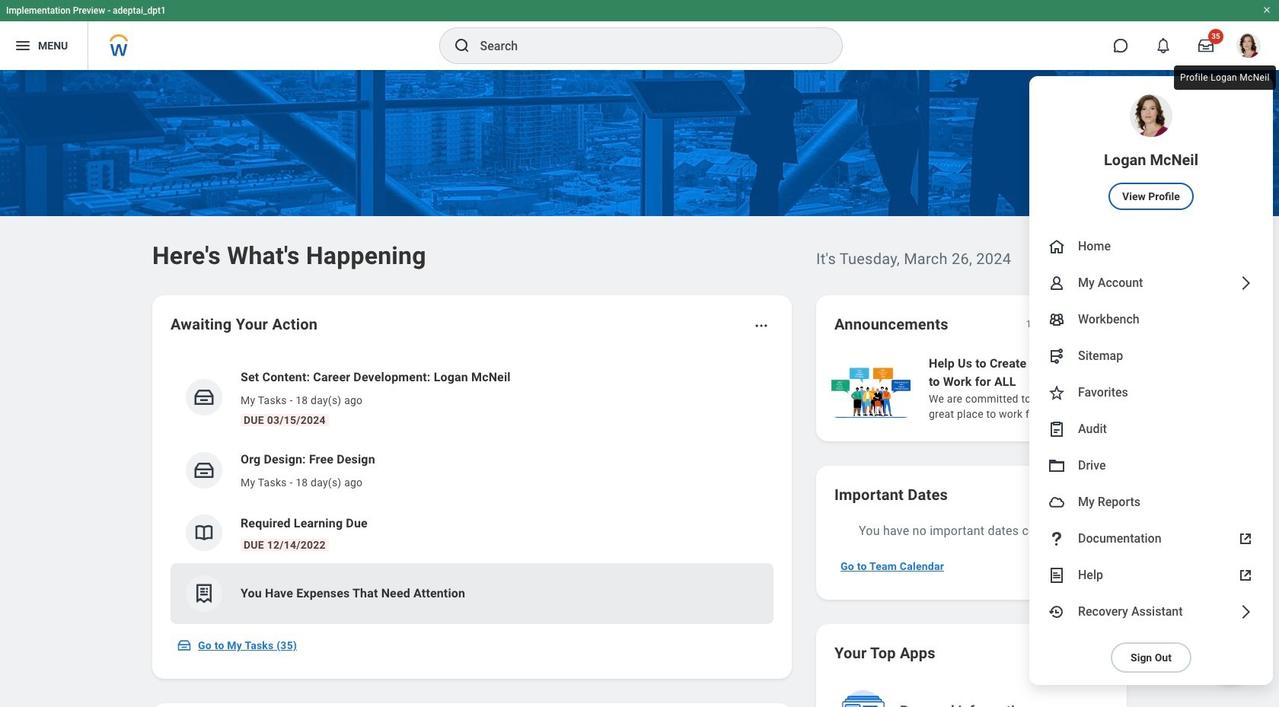 Task type: describe. For each thing, give the bounding box(es) containing it.
inbox image
[[177, 638, 192, 654]]

5 menu item from the top
[[1030, 338, 1274, 375]]

chevron right image
[[1237, 274, 1255, 292]]

1 inbox image from the top
[[193, 386, 216, 409]]

paste image
[[1048, 420, 1066, 439]]

chevron right small image
[[1089, 317, 1104, 332]]

time image
[[1048, 603, 1066, 622]]

search image
[[453, 37, 471, 55]]

star image
[[1048, 384, 1066, 402]]

Search Workday  search field
[[480, 29, 811, 62]]

notifications large image
[[1156, 38, 1172, 53]]

6 menu item from the top
[[1030, 375, 1274, 411]]

logan mcneil image
[[1237, 34, 1261, 58]]

10 menu item from the top
[[1030, 521, 1274, 558]]

11 menu item from the top
[[1030, 558, 1274, 594]]

endpoints image
[[1048, 347, 1066, 366]]

justify image
[[14, 37, 32, 55]]

document image
[[1048, 567, 1066, 585]]

home image
[[1048, 238, 1066, 256]]

user image
[[1048, 274, 1066, 292]]

contact card matrix manager image
[[1048, 311, 1066, 329]]

8 menu item from the top
[[1030, 448, 1274, 484]]



Task type: vqa. For each thing, say whether or not it's contained in the screenshot.
time image
yes



Task type: locate. For each thing, give the bounding box(es) containing it.
dashboard expenses image
[[193, 583, 216, 606]]

menu item
[[1030, 76, 1274, 229], [1030, 229, 1274, 265], [1030, 265, 1274, 302], [1030, 302, 1274, 338], [1030, 338, 1274, 375], [1030, 375, 1274, 411], [1030, 411, 1274, 448], [1030, 448, 1274, 484], [1030, 484, 1274, 521], [1030, 521, 1274, 558], [1030, 558, 1274, 594], [1030, 594, 1274, 631]]

9 menu item from the top
[[1030, 484, 1274, 521]]

ext link image
[[1237, 530, 1255, 548]]

banner
[[0, 0, 1280, 686]]

list
[[829, 353, 1280, 424], [171, 356, 774, 625]]

1 horizontal spatial list
[[829, 353, 1280, 424]]

4 menu item from the top
[[1030, 302, 1274, 338]]

chevron right image
[[1237, 603, 1255, 622]]

2 inbox image from the top
[[193, 459, 216, 482]]

folder open image
[[1048, 457, 1066, 475]]

book open image
[[193, 522, 216, 545]]

1 menu item from the top
[[1030, 76, 1274, 229]]

inbox image
[[193, 386, 216, 409], [193, 459, 216, 482]]

inbox large image
[[1199, 38, 1214, 53]]

ext link image
[[1237, 567, 1255, 585]]

avatar image
[[1048, 494, 1066, 512]]

menu
[[1030, 76, 1274, 686]]

0 vertical spatial inbox image
[[193, 386, 216, 409]]

12 menu item from the top
[[1030, 594, 1274, 631]]

1 vertical spatial inbox image
[[193, 459, 216, 482]]

7 menu item from the top
[[1030, 411, 1274, 448]]

related actions image
[[754, 318, 769, 334]]

chevron left small image
[[1062, 317, 1077, 332]]

3 menu item from the top
[[1030, 265, 1274, 302]]

question image
[[1048, 530, 1066, 548]]

0 horizontal spatial list
[[171, 356, 774, 625]]

status
[[1027, 318, 1051, 331]]

main content
[[0, 70, 1280, 708]]

tooltip
[[1172, 62, 1279, 93]]

2 menu item from the top
[[1030, 229, 1274, 265]]

close environment banner image
[[1263, 5, 1272, 14]]



